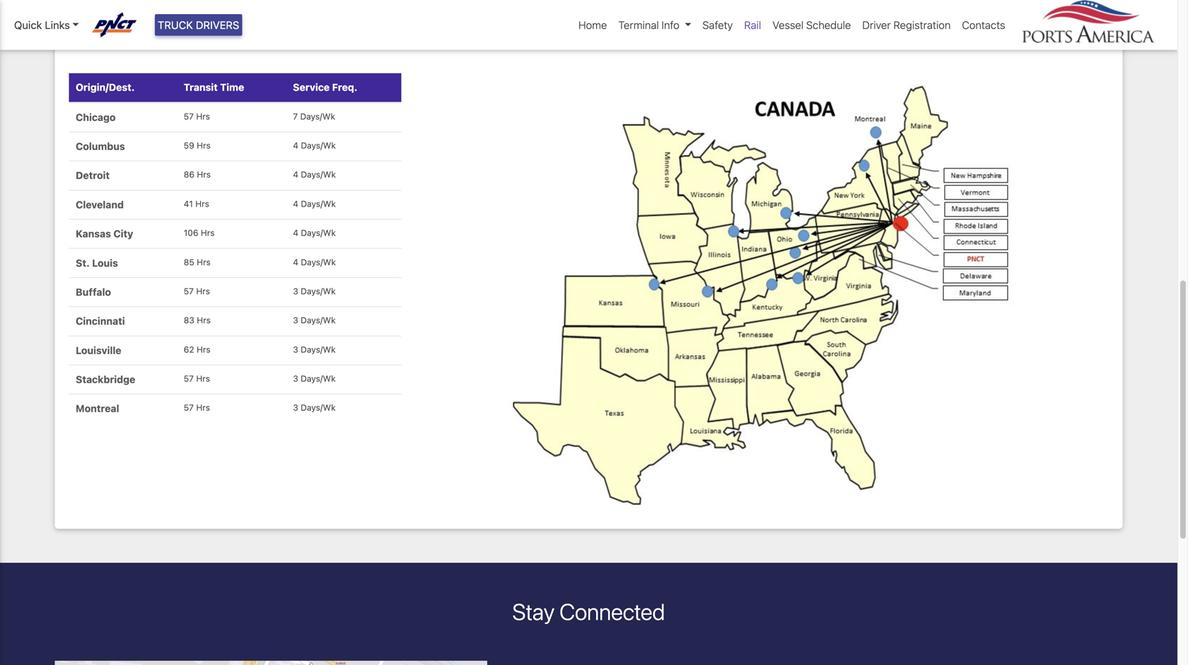 Task type: vqa. For each thing, say whether or not it's contained in the screenshot.
FEED
no



Task type: describe. For each thing, give the bounding box(es) containing it.
days/wk for buffalo
[[301, 286, 336, 296]]

montreal
[[76, 403, 119, 414]]

4 for st. louis
[[293, 257, 299, 267]]

4 days/wk for detroit
[[293, 170, 336, 180]]

louisville
[[76, 344, 121, 356]]

service freq.
[[293, 81, 358, 93]]

vessel
[[773, 19, 804, 31]]

57 hrs for stackbridge
[[184, 374, 210, 384]]

57 for montreal
[[184, 403, 194, 413]]

terminal info
[[619, 19, 680, 31]]

days/wk for louisville
[[301, 344, 336, 354]]

days/wk for cincinnati
[[301, 315, 336, 325]]

days/wk for detroit
[[301, 170, 336, 180]]

time
[[220, 81, 244, 93]]

1 vertical spatial rail image
[[502, 73, 1030, 515]]

106 hrs
[[184, 228, 215, 238]]

columbus
[[76, 140, 125, 152]]

85 hrs
[[184, 257, 211, 267]]

3 for stackbridge
[[293, 374, 298, 384]]

7 days/wk
[[293, 111, 335, 121]]

hrs for montreal
[[196, 403, 210, 413]]

4 days/wk for cleveland
[[293, 199, 336, 209]]

85
[[184, 257, 194, 267]]

vessel schedule
[[773, 19, 852, 31]]

quick
[[14, 19, 42, 31]]

days/wk for cleveland
[[301, 199, 336, 209]]

service
[[293, 81, 330, 93]]

3 for buffalo
[[293, 286, 298, 296]]

hrs for buffalo
[[196, 286, 210, 296]]

3 days/wk for louisville
[[293, 344, 336, 354]]

days/wk for columbus
[[301, 140, 336, 150]]

links
[[45, 19, 70, 31]]

hrs for cincinnati
[[197, 315, 211, 325]]

59 hrs
[[184, 140, 211, 150]]

hrs for stackbridge
[[196, 374, 210, 384]]

truck
[[158, 19, 193, 31]]

4 for kansas city
[[293, 228, 299, 238]]

83
[[184, 315, 195, 325]]

days/wk for chicago
[[300, 111, 335, 121]]

57 hrs for montreal
[[184, 403, 210, 413]]

106
[[184, 228, 198, 238]]

hrs for kansas city
[[201, 228, 215, 238]]

3 for louisville
[[293, 344, 298, 354]]

driver registration link
[[857, 11, 957, 39]]

3 days/wk for stackbridge
[[293, 374, 336, 384]]

quick links
[[14, 19, 70, 31]]

3 days/wk for montreal
[[293, 403, 336, 413]]

86 hrs
[[184, 170, 211, 180]]

hrs for chicago
[[196, 111, 210, 121]]

3 days/wk for buffalo
[[293, 286, 336, 296]]

quick links link
[[14, 17, 79, 33]]

kansas
[[76, 228, 111, 240]]

days/wk for kansas city
[[301, 228, 336, 238]]

hrs for detroit
[[197, 170, 211, 180]]

schedule
[[807, 19, 852, 31]]

hrs for cleveland
[[195, 199, 209, 209]]

stay connected
[[513, 598, 665, 625]]

days/wk for montreal
[[301, 403, 336, 413]]

days/wk for st. louis
[[301, 257, 336, 267]]

4 for detroit
[[293, 170, 299, 180]]

kansas city
[[76, 228, 133, 240]]

rail link
[[739, 11, 767, 39]]

days/wk for stackbridge
[[301, 374, 336, 384]]

4 days/wk for columbus
[[293, 140, 336, 150]]

connected
[[560, 598, 665, 625]]



Task type: locate. For each thing, give the bounding box(es) containing it.
1 57 hrs from the top
[[184, 111, 210, 121]]

4 for columbus
[[293, 140, 299, 150]]

5 4 from the top
[[293, 257, 299, 267]]

city
[[114, 228, 133, 240]]

57 hrs
[[184, 111, 210, 121], [184, 286, 210, 296], [184, 374, 210, 384], [184, 403, 210, 413]]

2 4 from the top
[[293, 170, 299, 180]]

st.
[[76, 257, 90, 269]]

registration
[[894, 19, 951, 31]]

41
[[184, 199, 193, 209]]

1 4 from the top
[[293, 140, 299, 150]]

3 for cincinnati
[[293, 315, 298, 325]]

rail image
[[69, 0, 402, 39], [502, 73, 1030, 515]]

rail
[[745, 19, 762, 31]]

info
[[662, 19, 680, 31]]

contacts
[[963, 19, 1006, 31]]

2 3 days/wk from the top
[[293, 315, 336, 325]]

57 for buffalo
[[184, 286, 194, 296]]

1 horizontal spatial rail image
[[502, 73, 1030, 515]]

st. louis
[[76, 257, 118, 269]]

5 3 days/wk from the top
[[293, 403, 336, 413]]

4 days/wk for st. louis
[[293, 257, 336, 267]]

83 hrs
[[184, 315, 211, 325]]

3 4 days/wk from the top
[[293, 199, 336, 209]]

cincinnati
[[76, 315, 125, 327]]

3 3 from the top
[[293, 344, 298, 354]]

2 57 hrs from the top
[[184, 286, 210, 296]]

origin/dest.
[[76, 81, 135, 93]]

drivers
[[196, 19, 239, 31]]

3 for montreal
[[293, 403, 298, 413]]

3
[[293, 286, 298, 296], [293, 315, 298, 325], [293, 344, 298, 354], [293, 374, 298, 384], [293, 403, 298, 413]]

transit time
[[184, 81, 244, 93]]

0 horizontal spatial rail image
[[69, 0, 402, 39]]

4 57 hrs from the top
[[184, 403, 210, 413]]

4 3 from the top
[[293, 374, 298, 384]]

1 57 from the top
[[184, 111, 194, 121]]

driver
[[863, 19, 891, 31]]

hrs for columbus
[[197, 140, 211, 150]]

home
[[579, 19, 607, 31]]

4 days/wk
[[293, 140, 336, 150], [293, 170, 336, 180], [293, 199, 336, 209], [293, 228, 336, 238], [293, 257, 336, 267]]

safety
[[703, 19, 733, 31]]

contacts link
[[957, 11, 1012, 39]]

7
[[293, 111, 298, 121]]

driver registration
[[863, 19, 951, 31]]

2 4 days/wk from the top
[[293, 170, 336, 180]]

4 4 days/wk from the top
[[293, 228, 336, 238]]

terminal
[[619, 19, 659, 31]]

freq.
[[332, 81, 358, 93]]

57
[[184, 111, 194, 121], [184, 286, 194, 296], [184, 374, 194, 384], [184, 403, 194, 413]]

41 hrs
[[184, 199, 209, 209]]

home link
[[573, 11, 613, 39]]

4 for cleveland
[[293, 199, 299, 209]]

stackbridge
[[76, 374, 135, 385]]

terminal info link
[[613, 11, 697, 39]]

3 57 from the top
[[184, 374, 194, 384]]

3 3 days/wk from the top
[[293, 344, 336, 354]]

5 3 from the top
[[293, 403, 298, 413]]

1 3 from the top
[[293, 286, 298, 296]]

2 57 from the top
[[184, 286, 194, 296]]

2 3 from the top
[[293, 315, 298, 325]]

days/wk
[[300, 111, 335, 121], [301, 140, 336, 150], [301, 170, 336, 180], [301, 199, 336, 209], [301, 228, 336, 238], [301, 257, 336, 267], [301, 286, 336, 296], [301, 315, 336, 325], [301, 344, 336, 354], [301, 374, 336, 384], [301, 403, 336, 413]]

57 for chicago
[[184, 111, 194, 121]]

transit
[[184, 81, 218, 93]]

57 hrs for buffalo
[[184, 286, 210, 296]]

3 4 from the top
[[293, 199, 299, 209]]

1 3 days/wk from the top
[[293, 286, 336, 296]]

62
[[184, 344, 194, 354]]

4
[[293, 140, 299, 150], [293, 170, 299, 180], [293, 199, 299, 209], [293, 228, 299, 238], [293, 257, 299, 267]]

hrs for st. louis
[[197, 257, 211, 267]]

safety link
[[697, 11, 739, 39]]

detroit
[[76, 170, 110, 181]]

buffalo
[[76, 286, 111, 298]]

4 3 days/wk from the top
[[293, 374, 336, 384]]

3 days/wk for cincinnati
[[293, 315, 336, 325]]

4 days/wk for kansas city
[[293, 228, 336, 238]]

57 hrs for chicago
[[184, 111, 210, 121]]

59
[[184, 140, 194, 150]]

4 57 from the top
[[184, 403, 194, 413]]

vessel schedule link
[[767, 11, 857, 39]]

5 4 days/wk from the top
[[293, 257, 336, 267]]

stay
[[513, 598, 555, 625]]

chicago
[[76, 111, 116, 123]]

louis
[[92, 257, 118, 269]]

57 for stackbridge
[[184, 374, 194, 384]]

cleveland
[[76, 199, 124, 210]]

hrs for louisville
[[197, 344, 211, 354]]

0 vertical spatial rail image
[[69, 0, 402, 39]]

1 4 days/wk from the top
[[293, 140, 336, 150]]

86
[[184, 170, 195, 180]]

truck drivers link
[[155, 14, 242, 36]]

truck drivers
[[158, 19, 239, 31]]

hrs
[[196, 111, 210, 121], [197, 140, 211, 150], [197, 170, 211, 180], [195, 199, 209, 209], [201, 228, 215, 238], [197, 257, 211, 267], [196, 286, 210, 296], [197, 315, 211, 325], [197, 344, 211, 354], [196, 374, 210, 384], [196, 403, 210, 413]]

62 hrs
[[184, 344, 211, 354]]

3 57 hrs from the top
[[184, 374, 210, 384]]

4 4 from the top
[[293, 228, 299, 238]]

3 days/wk
[[293, 286, 336, 296], [293, 315, 336, 325], [293, 344, 336, 354], [293, 374, 336, 384], [293, 403, 336, 413]]



